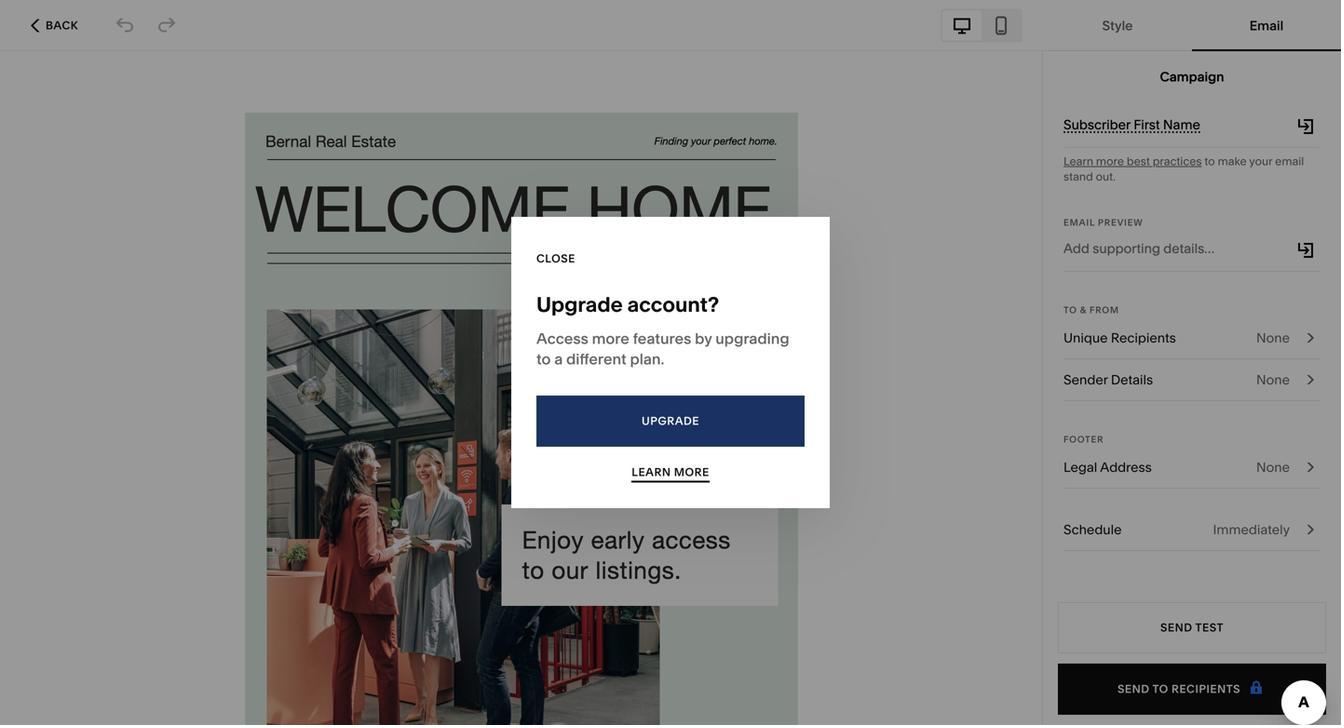 Task type: locate. For each thing, give the bounding box(es) containing it.
your left perfect
[[691, 135, 711, 147]]

none for sender details
[[1257, 372, 1290, 388]]

account?
[[628, 292, 719, 317]]

subscriber first name
[[1064, 117, 1201, 133]]

1 none from the top
[[1257, 330, 1290, 346]]

0 vertical spatial to
[[1205, 155, 1216, 168]]

learn up stand
[[1064, 155, 1094, 168]]

back button
[[25, 5, 84, 46]]

0 vertical spatial upgrade
[[537, 292, 623, 317]]

enjoy early access to our listings.
[[522, 527, 738, 585]]

1 vertical spatial to
[[537, 350, 551, 368]]

to
[[1064, 305, 1078, 316]]

more up different
[[592, 330, 630, 348]]

2 vertical spatial to
[[522, 557, 545, 585]]

schedule
[[1064, 522, 1122, 538]]

campaign
[[1160, 69, 1225, 85]]

learn for learn more
[[632, 466, 671, 479]]

upgrade for upgrade
[[642, 415, 700, 428]]

style button
[[1049, 0, 1187, 51]]

more up out.
[[1096, 155, 1125, 168]]

0 vertical spatial learn
[[1064, 155, 1094, 168]]

2 vertical spatial none
[[1257, 460, 1290, 476]]

real
[[316, 132, 347, 150]]

1 horizontal spatial learn
[[1064, 155, 1094, 168]]

none
[[1257, 330, 1290, 346], [1257, 372, 1290, 388], [1257, 460, 1290, 476]]

more for access
[[592, 330, 630, 348]]

to left the a
[[537, 350, 551, 368]]

your inside to make your email stand out.
[[1250, 155, 1273, 168]]

unique recipients
[[1064, 330, 1176, 346]]

1 vertical spatial more
[[592, 330, 630, 348]]

3 none from the top
[[1257, 460, 1290, 476]]

1 vertical spatial email
[[1064, 217, 1096, 228]]

bernal
[[266, 132, 311, 150]]

learn more
[[632, 466, 710, 479]]

learn more best practices link
[[1064, 155, 1202, 168]]

email preview
[[1064, 217, 1143, 228]]

email
[[1250, 18, 1284, 34], [1064, 217, 1096, 228]]

listings.
[[596, 557, 682, 585]]

access
[[652, 527, 731, 554]]

1 horizontal spatial email
[[1250, 18, 1284, 34]]

close button
[[537, 242, 576, 276]]

upgrade
[[537, 292, 623, 317], [642, 415, 700, 428]]

first
[[1134, 117, 1160, 133]]

1 vertical spatial your
[[1250, 155, 1273, 168]]

upgrade up the access on the top left of page
[[537, 292, 623, 317]]

upgrade inside button
[[642, 415, 700, 428]]

send test
[[1161, 621, 1224, 635]]

0 vertical spatial none
[[1257, 330, 1290, 346]]

sender
[[1064, 372, 1108, 388]]

early
[[591, 527, 645, 554]]

email inside email button
[[1250, 18, 1284, 34]]

practices
[[1153, 155, 1202, 168]]

more inside access more features by upgrading to a different plan.
[[592, 330, 630, 348]]

home.
[[587, 172, 788, 245]]

to make your email stand out.
[[1064, 155, 1305, 184]]

0 vertical spatial email
[[1250, 18, 1284, 34]]

1 vertical spatial none
[[1257, 372, 1290, 388]]

learn left more
[[632, 466, 671, 479]]

2 none from the top
[[1257, 372, 1290, 388]]

stand
[[1064, 170, 1094, 184]]

upgrade button
[[537, 396, 805, 447]]

0 vertical spatial more
[[1096, 155, 1125, 168]]

tab list
[[1043, 0, 1342, 51], [943, 11, 1021, 41]]

footer
[[1064, 434, 1104, 445]]

send
[[1161, 621, 1193, 635]]

1 horizontal spatial more
[[1096, 155, 1125, 168]]

sender details
[[1064, 372, 1154, 388]]

back
[[46, 19, 78, 32]]

to down enjoy
[[522, 557, 545, 585]]

0 horizontal spatial your
[[691, 135, 711, 147]]

0 horizontal spatial email
[[1064, 217, 1096, 228]]

email for email preview
[[1064, 217, 1096, 228]]

0 horizontal spatial more
[[592, 330, 630, 348]]

0 horizontal spatial upgrade
[[537, 292, 623, 317]]

0 horizontal spatial learn
[[632, 466, 671, 479]]

learn
[[1064, 155, 1094, 168], [632, 466, 671, 479]]

to
[[1205, 155, 1216, 168], [537, 350, 551, 368], [522, 557, 545, 585]]

1 horizontal spatial tab list
[[1043, 0, 1342, 51]]

your right the make
[[1250, 155, 1273, 168]]

features
[[633, 330, 692, 348]]

your
[[691, 135, 711, 147], [1250, 155, 1273, 168]]

address
[[1101, 460, 1152, 476]]

1 vertical spatial upgrade
[[642, 415, 700, 428]]

more for learn
[[1096, 155, 1125, 168]]

1 horizontal spatial your
[[1250, 155, 1273, 168]]

home.
[[749, 135, 778, 147]]

to inside access more features by upgrading to a different plan.
[[537, 350, 551, 368]]

1 horizontal spatial upgrade
[[642, 415, 700, 428]]

test
[[1196, 621, 1224, 635]]

0 vertical spatial your
[[691, 135, 711, 147]]

1 vertical spatial learn
[[632, 466, 671, 479]]

to inside enjoy early access to our listings.
[[522, 557, 545, 585]]

upgrade up learn more
[[642, 415, 700, 428]]

to left the make
[[1205, 155, 1216, 168]]

estate
[[351, 132, 396, 150]]

recipients
[[1111, 330, 1176, 346]]

more
[[1096, 155, 1125, 168], [592, 330, 630, 348]]

different
[[566, 350, 627, 368]]

finding
[[655, 135, 689, 147]]



Task type: vqa. For each thing, say whether or not it's contained in the screenshot.
the be corresponding to Header
no



Task type: describe. For each thing, give the bounding box(es) containing it.
tab list containing style
[[1043, 0, 1342, 51]]

to & from
[[1064, 305, 1120, 316]]

details
[[1111, 372, 1154, 388]]

out.
[[1096, 170, 1116, 184]]

email button
[[1198, 0, 1336, 51]]

&
[[1080, 305, 1087, 316]]

personalization image
[[1296, 116, 1316, 137]]

close
[[537, 252, 576, 266]]

personalization image
[[1296, 240, 1316, 261]]

immediately
[[1213, 522, 1290, 538]]

perfect
[[714, 135, 746, 147]]

access
[[537, 330, 589, 348]]

legal
[[1064, 460, 1098, 476]]

send test button
[[1058, 603, 1327, 654]]

style
[[1103, 18, 1133, 34]]

learn more link
[[537, 447, 805, 498]]

bernal real estate
[[266, 132, 396, 150]]

more
[[674, 466, 710, 479]]

legal address
[[1064, 460, 1152, 476]]

subscriber
[[1064, 117, 1131, 133]]

make
[[1218, 155, 1247, 168]]

welcome
[[255, 172, 570, 245]]

upgrade account?
[[537, 292, 719, 317]]

a
[[555, 350, 563, 368]]

from
[[1090, 305, 1120, 316]]

none for unique recipients
[[1257, 330, 1290, 346]]

by
[[695, 330, 712, 348]]

our
[[552, 557, 589, 585]]

enjoy
[[522, 527, 584, 554]]

best
[[1127, 155, 1150, 168]]

learn more best practices
[[1064, 155, 1202, 168]]

unique
[[1064, 330, 1108, 346]]

plan.
[[630, 350, 665, 368]]

welcome home.
[[255, 172, 788, 245]]

finding your perfect home.
[[655, 135, 778, 147]]

access more features by upgrading to a different plan.
[[537, 330, 790, 368]]

0 horizontal spatial tab list
[[943, 11, 1021, 41]]

upgrade for upgrade account?
[[537, 292, 623, 317]]

upgrading
[[716, 330, 790, 348]]

email for email
[[1250, 18, 1284, 34]]

name
[[1164, 117, 1201, 133]]

none for legal address
[[1257, 460, 1290, 476]]

to inside to make your email stand out.
[[1205, 155, 1216, 168]]

email
[[1276, 155, 1305, 168]]

learn for learn more best practices
[[1064, 155, 1094, 168]]

preview
[[1098, 217, 1143, 228]]



